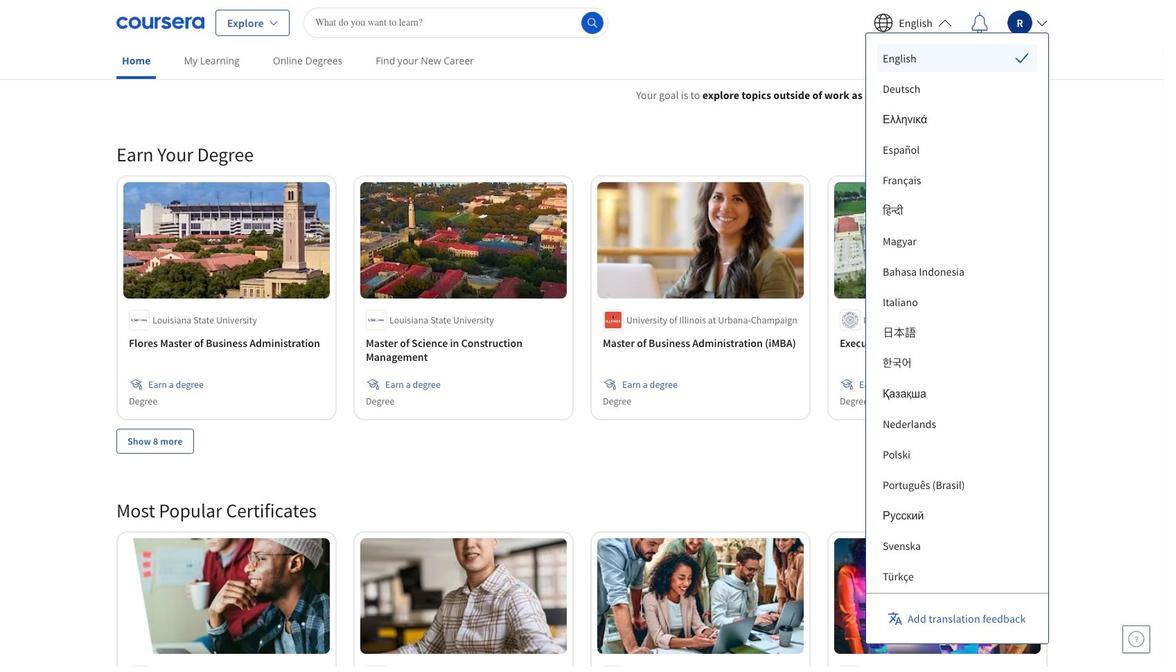 Task type: locate. For each thing, give the bounding box(es) containing it.
earn your degree collection element
[[108, 120, 1057, 476]]

main content
[[0, 70, 1165, 668]]

most popular certificates collection element
[[108, 476, 1057, 668]]

radio item
[[878, 44, 1038, 72]]

menu
[[878, 44, 1038, 668]]

None search field
[[304, 7, 609, 38]]



Task type: vqa. For each thing, say whether or not it's contained in the screenshot.
Operational
no



Task type: describe. For each thing, give the bounding box(es) containing it.
coursera image
[[116, 11, 205, 34]]

help center image
[[1129, 632, 1146, 648]]



